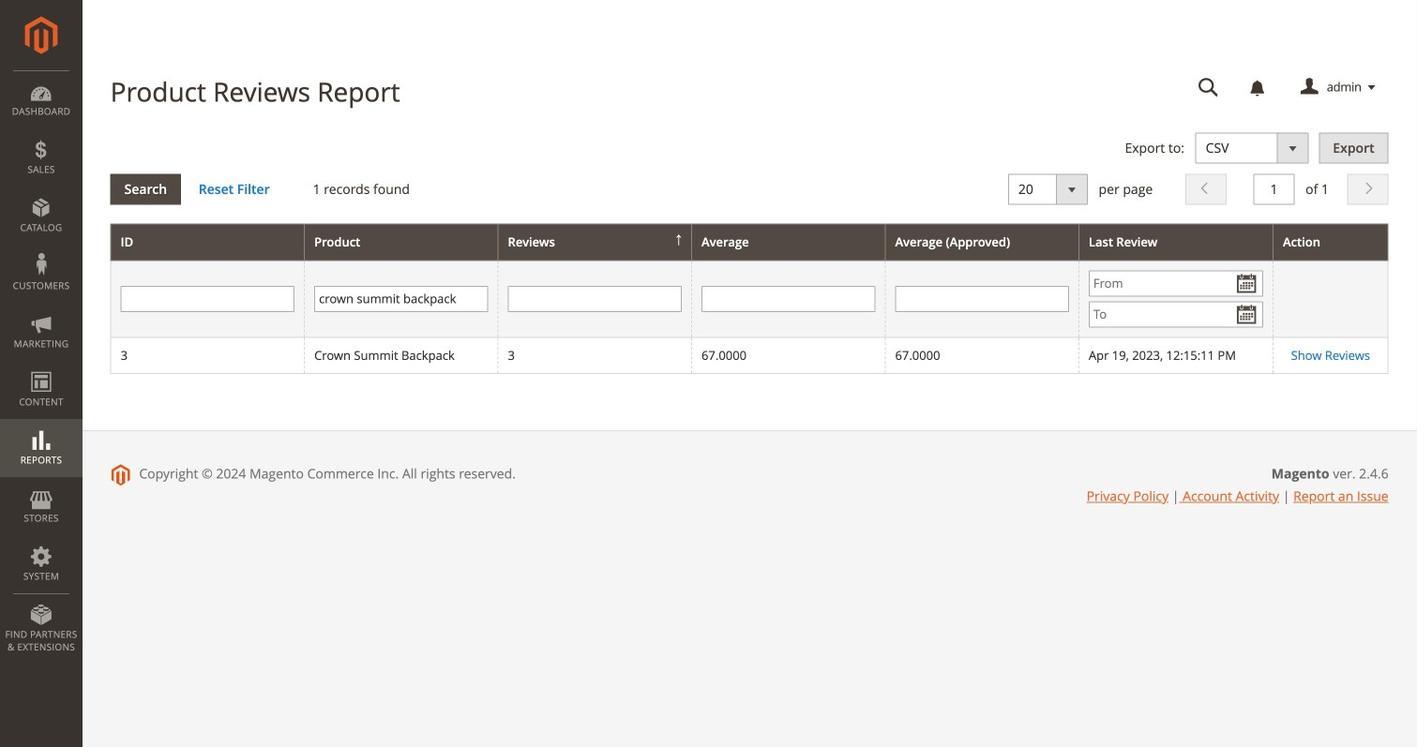 Task type: locate. For each thing, give the bounding box(es) containing it.
None text field
[[1185, 71, 1232, 104], [1254, 174, 1295, 205], [121, 286, 295, 312], [508, 286, 682, 312], [702, 286, 876, 312], [895, 286, 1069, 312], [1185, 71, 1232, 104], [1254, 174, 1295, 205], [121, 286, 295, 312], [508, 286, 682, 312], [702, 286, 876, 312], [895, 286, 1069, 312]]

To text field
[[1089, 301, 1264, 328]]

menu bar
[[0, 70, 83, 663]]

None text field
[[314, 286, 488, 312]]



Task type: describe. For each thing, give the bounding box(es) containing it.
magento admin panel image
[[25, 16, 58, 54]]

From text field
[[1089, 270, 1264, 297]]



